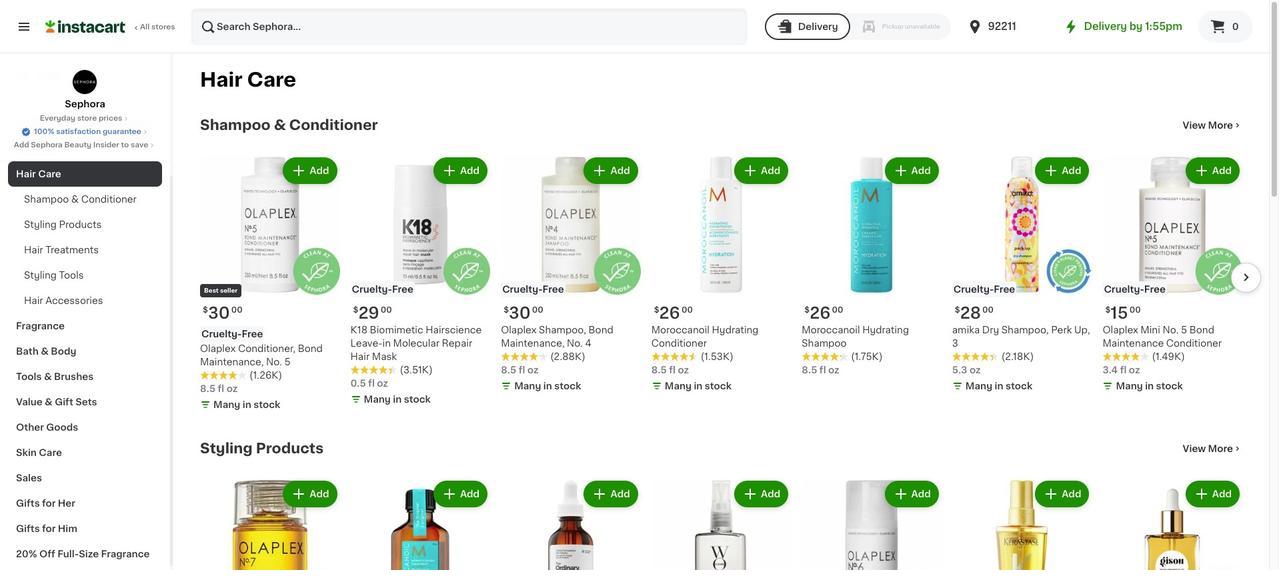 Task type: locate. For each thing, give the bounding box(es) containing it.
26 for moroccanoil hydrating shampoo
[[810, 305, 831, 321]]

many in stock for 29
[[364, 395, 431, 404]]

1 shampoo, from the left
[[539, 325, 586, 335]]

0 vertical spatial styling products link
[[8, 212, 162, 238]]

1 for from the top
[[42, 499, 56, 508]]

3 00 from the left
[[832, 306, 844, 314]]

no. down conditioner,
[[266, 357, 282, 367]]

2 moroccanoil from the left
[[652, 325, 710, 335]]

many for 15
[[1116, 381, 1143, 391]]

shampoo
[[200, 118, 271, 132], [24, 195, 69, 204], [802, 339, 847, 348]]

1 more from the top
[[1209, 121, 1234, 130]]

many down 3.4 fl oz
[[1116, 381, 1143, 391]]

cruelty-free up "olaplex conditioner, bond maintenance, no. 5" at the bottom of the page
[[201, 329, 263, 339]]

many in stock for 26
[[665, 381, 732, 391]]

stock down (3.51k)
[[404, 395, 431, 404]]

delivery for delivery by 1:55pm
[[1085, 21, 1127, 31]]

2 horizontal spatial shampoo
[[802, 339, 847, 348]]

stock down (2.18k)
[[1006, 381, 1033, 391]]

everyday store prices link
[[40, 113, 130, 124]]

20%
[[16, 550, 37, 559]]

0 horizontal spatial bond
[[298, 344, 323, 353]]

bond right conditioner,
[[298, 344, 323, 353]]

bond inside "olaplex conditioner, bond maintenance, no. 5"
[[298, 344, 323, 353]]

1 26 from the left
[[810, 305, 831, 321]]

1 gifts from the top
[[16, 499, 40, 508]]

1 horizontal spatial olaplex
[[501, 325, 537, 335]]

1 vertical spatial view
[[1183, 444, 1206, 453]]

product group
[[200, 155, 340, 414], [351, 155, 490, 409], [501, 155, 641, 395], [652, 155, 791, 395], [802, 155, 942, 377], [953, 155, 1092, 395], [1103, 155, 1243, 395], [200, 478, 340, 570], [351, 478, 490, 570], [501, 478, 641, 570], [652, 478, 791, 570], [802, 478, 942, 570], [953, 478, 1092, 570], [1103, 478, 1243, 570]]

free up conditioner,
[[242, 329, 263, 339]]

00 inside $ 28 00
[[983, 306, 994, 314]]

sephora down 100% on the left top of page
[[31, 141, 63, 149]]

moroccanoil
[[802, 325, 860, 335], [652, 325, 710, 335]]

2 $ from the left
[[504, 306, 509, 314]]

olaplex inside olaplex mini no. 5 bond maintenance conditioner
[[1103, 325, 1139, 335]]

30 up olaplex shampoo, bond maintenance, no. 4
[[509, 305, 531, 321]]

(1.49k)
[[1152, 352, 1185, 361]]

bond for olaplex conditioner, bond maintenance, no. 5
[[298, 344, 323, 353]]

in down (3.51k)
[[393, 395, 402, 404]]

1 vertical spatial fragrance
[[101, 550, 150, 559]]

1 horizontal spatial 5
[[1181, 325, 1188, 335]]

free up dry
[[994, 285, 1016, 294]]

1 horizontal spatial shampoo
[[200, 118, 271, 132]]

seller
[[220, 287, 238, 293]]

ready
[[84, 119, 115, 128]]

2 $ 26 00 from the left
[[654, 305, 693, 321]]

add sephora beauty insider to save
[[14, 141, 148, 149]]

cruelty- up $ 29 00
[[352, 285, 392, 294]]

save
[[131, 141, 148, 149]]

hair accessories
[[24, 296, 103, 306]]

0 vertical spatial maintenance,
[[501, 339, 565, 348]]

hair inside k18 biomimetic hairscience leave-in molecular repair hair mask
[[351, 352, 370, 361]]

cruelty-free up $ 28 00
[[954, 285, 1016, 294]]

00 up olaplex shampoo, bond maintenance, no. 4
[[532, 306, 544, 314]]

skin care link
[[8, 440, 162, 466]]

no. inside olaplex mini no. 5 bond maintenance conditioner
[[1163, 325, 1179, 335]]

1 vertical spatial tools
[[16, 372, 42, 382]]

no. right mini
[[1163, 325, 1179, 335]]

oz down moroccanoil hydrating conditioner
[[678, 365, 689, 375]]

0 vertical spatial beauty
[[117, 119, 152, 128]]

8.5 fl oz down "olaplex conditioner, bond maintenance, no. 5" at the bottom of the page
[[200, 384, 238, 393]]

olaplex inside "olaplex conditioner, bond maintenance, no. 5"
[[200, 344, 236, 353]]

1 horizontal spatial no.
[[567, 339, 583, 348]]

$ up moroccanoil hydrating shampoo
[[805, 306, 810, 314]]

$ 29 00
[[353, 305, 392, 321]]

fl down moroccanoil hydrating conditioner
[[669, 365, 676, 375]]

2 shampoo, from the left
[[1002, 325, 1049, 335]]

products
[[59, 220, 102, 230], [256, 441, 324, 455]]

1 horizontal spatial 30
[[509, 305, 531, 321]]

1 hydrating from the left
[[863, 325, 909, 335]]

tools & brushes
[[16, 372, 94, 382]]

$ 30 00
[[203, 305, 243, 321], [504, 305, 544, 321]]

holiday party ready beauty
[[16, 119, 152, 128]]

$ up maintenance
[[1106, 306, 1111, 314]]

2 vertical spatial care
[[39, 448, 62, 458]]

★★★★★
[[501, 352, 548, 361], [501, 352, 548, 361], [802, 352, 849, 361], [802, 352, 849, 361], [652, 352, 698, 361], [652, 352, 698, 361], [953, 352, 999, 361], [953, 352, 999, 361], [1103, 352, 1150, 361], [1103, 352, 1150, 361], [351, 365, 397, 375], [351, 365, 397, 375], [200, 371, 247, 380], [200, 371, 247, 380]]

1 vertical spatial styling products
[[200, 441, 324, 455]]

0 horizontal spatial delivery
[[798, 22, 838, 31]]

maintenance, up (1.26k)
[[200, 357, 264, 367]]

2 more from the top
[[1209, 444, 1234, 453]]

olaplex mini no. 5 bond maintenance conditioner
[[1103, 325, 1222, 348]]

8.5
[[501, 365, 517, 375], [802, 365, 818, 375], [652, 365, 667, 375], [200, 384, 216, 393]]

2 gifts from the top
[[16, 524, 40, 534]]

bond right mini
[[1190, 325, 1215, 335]]

in down (1.49k)
[[1146, 381, 1154, 391]]

in down (2.18k)
[[995, 381, 1004, 391]]

store
[[77, 115, 97, 122]]

many in stock for 15
[[1116, 381, 1183, 391]]

4 $ from the left
[[353, 306, 359, 314]]

& for bath & body link
[[41, 347, 49, 356]]

00 inside $ 15 00
[[1130, 306, 1141, 314]]

00 for k18 biomimetic hairscience leave-in molecular repair hair mask
[[381, 306, 392, 314]]

0 vertical spatial shampoo & conditioner
[[200, 118, 378, 132]]

$ for moroccanoil hydrating conditioner
[[654, 306, 660, 314]]

fragrance right size
[[101, 550, 150, 559]]

(3.51k)
[[400, 365, 433, 375]]

for left her
[[42, 499, 56, 508]]

0 horizontal spatial moroccanoil
[[652, 325, 710, 335]]

1 vertical spatial view more
[[1183, 444, 1234, 453]]

0 vertical spatial 5
[[1181, 325, 1188, 335]]

$ for moroccanoil hydrating shampoo
[[805, 306, 810, 314]]

1 horizontal spatial $ 30 00
[[504, 305, 544, 321]]

hydrating up (1.75k)
[[863, 325, 909, 335]]

0 vertical spatial shampoo & conditioner link
[[200, 117, 378, 133]]

to
[[121, 141, 129, 149]]

olaplex for 30
[[501, 325, 537, 335]]

lists
[[37, 71, 60, 81]]

2 horizontal spatial olaplex
[[1103, 325, 1139, 335]]

1 horizontal spatial sephora
[[65, 99, 105, 109]]

moroccanoil inside moroccanoil hydrating conditioner
[[652, 325, 710, 335]]

gifts for him
[[16, 524, 77, 534]]

1 $ 26 00 from the left
[[805, 305, 844, 321]]

olaplex inside olaplex shampoo, bond maintenance, no. 4
[[501, 325, 537, 335]]

00 for amika dry shampoo, perk up, 3
[[983, 306, 994, 314]]

for
[[42, 499, 56, 508], [42, 524, 56, 534]]

0 horizontal spatial maintenance,
[[200, 357, 264, 367]]

olaplex
[[501, 325, 537, 335], [1103, 325, 1139, 335], [200, 344, 236, 353]]

in
[[383, 339, 391, 348], [544, 381, 552, 391], [694, 381, 703, 391], [995, 381, 1004, 391], [1146, 381, 1154, 391], [393, 395, 402, 404], [243, 400, 251, 409]]

4
[[585, 339, 592, 348]]

olaplex right the hairscience
[[501, 325, 537, 335]]

add inside "link"
[[14, 141, 29, 149]]

oz down "olaplex conditioner, bond maintenance, no. 5" at the bottom of the page
[[227, 384, 238, 393]]

1 moroccanoil from the left
[[802, 325, 860, 335]]

styling products link
[[8, 212, 162, 238], [200, 441, 324, 457]]

$ for k18 biomimetic hairscience leave-in molecular repair hair mask
[[353, 306, 359, 314]]

2 vertical spatial no.
[[266, 357, 282, 367]]

accessories
[[45, 296, 103, 306]]

1 horizontal spatial bond
[[589, 325, 614, 335]]

fl down "olaplex conditioner, bond maintenance, no. 5" at the bottom of the page
[[218, 384, 224, 393]]

$ inside $ 28 00
[[955, 306, 961, 314]]

3 $ from the left
[[805, 306, 810, 314]]

& for bottom shampoo & conditioner link
[[71, 195, 79, 204]]

1 vertical spatial sephora
[[31, 141, 63, 149]]

00 inside $ 29 00
[[381, 306, 392, 314]]

maintenance, inside "olaplex conditioner, bond maintenance, no. 5"
[[200, 357, 264, 367]]

many down olaplex shampoo, bond maintenance, no. 4
[[514, 381, 541, 391]]

up,
[[1075, 325, 1091, 335]]

& inside bath & body link
[[41, 347, 49, 356]]

view for shampoo & conditioner
[[1183, 121, 1206, 130]]

$ for olaplex shampoo, bond maintenance, no. 4
[[504, 306, 509, 314]]

2 for from the top
[[42, 524, 56, 534]]

1 horizontal spatial 26
[[810, 305, 831, 321]]

cruelty-free for 15
[[1104, 285, 1166, 294]]

oz right 3.4
[[1129, 365, 1141, 375]]

1 horizontal spatial shampoo,
[[1002, 325, 1049, 335]]

maintenance,
[[501, 339, 565, 348], [200, 357, 264, 367]]

0 vertical spatial no.
[[1163, 325, 1179, 335]]

sets
[[76, 398, 97, 407]]

fl down olaplex shampoo, bond maintenance, no. 4
[[519, 365, 525, 375]]

30 down best seller
[[208, 305, 230, 321]]

hydrating inside moroccanoil hydrating conditioner
[[712, 325, 759, 335]]

0 vertical spatial products
[[59, 220, 102, 230]]

moroccanoil up (1.75k)
[[802, 325, 860, 335]]

fl for (1.49k)
[[1121, 365, 1127, 375]]

1 horizontal spatial styling products
[[200, 441, 324, 455]]

sales
[[16, 474, 42, 483]]

00 down the seller
[[231, 306, 243, 314]]

8.5 down moroccanoil hydrating conditioner
[[652, 365, 667, 375]]

5 down conditioner,
[[284, 357, 291, 367]]

many in stock down 3.4 fl oz
[[1116, 381, 1183, 391]]

free up mini
[[1145, 285, 1166, 294]]

1 vertical spatial gifts
[[16, 524, 40, 534]]

many in stock down the (2.88k)
[[514, 381, 581, 391]]

2 view from the top
[[1183, 444, 1206, 453]]

more
[[1209, 121, 1234, 130], [1209, 444, 1234, 453]]

0 vertical spatial more
[[1209, 121, 1234, 130]]

instacart logo image
[[45, 19, 125, 35]]

2 vertical spatial shampoo
[[802, 339, 847, 348]]

many down 5.3 oz
[[966, 381, 993, 391]]

olaplex down 15
[[1103, 325, 1139, 335]]

$ 28 00
[[955, 305, 994, 321]]

2 26 from the left
[[660, 305, 680, 321]]

free for 29
[[392, 285, 414, 294]]

stock down (1.49k)
[[1157, 381, 1183, 391]]

oz right 0.5
[[377, 379, 388, 388]]

maintenance, for conditioner,
[[200, 357, 264, 367]]

shampoo,
[[539, 325, 586, 335], [1002, 325, 1049, 335]]

1 vertical spatial styling products link
[[200, 441, 324, 457]]

free for 28
[[994, 285, 1016, 294]]

2 00 from the left
[[532, 306, 544, 314]]

100% satisfaction guarantee
[[34, 128, 141, 135]]

0 horizontal spatial shampoo & conditioner
[[24, 195, 137, 204]]

moroccanoil hydrating shampoo
[[802, 325, 909, 348]]

cruelty- up $ 15 00
[[1104, 285, 1145, 294]]

0 horizontal spatial styling products
[[24, 220, 102, 230]]

(1.53k)
[[701, 352, 734, 361]]

fl down moroccanoil hydrating shampoo
[[820, 365, 826, 375]]

8.5 fl oz down moroccanoil hydrating shampoo
[[802, 365, 840, 375]]

in for 29
[[393, 395, 402, 404]]

1 vertical spatial no.
[[567, 339, 583, 348]]

0 horizontal spatial beauty
[[64, 141, 92, 149]]

30
[[208, 305, 230, 321], [509, 305, 531, 321]]

no. inside olaplex shampoo, bond maintenance, no. 4
[[567, 339, 583, 348]]

2 hydrating from the left
[[712, 325, 759, 335]]

hair care
[[200, 70, 296, 89], [16, 169, 61, 179]]

$ 26 00 up moroccanoil hydrating shampoo
[[805, 305, 844, 321]]

0 vertical spatial view more
[[1183, 121, 1234, 130]]

0 horizontal spatial 5
[[284, 357, 291, 367]]

shampoo inside moroccanoil hydrating shampoo
[[802, 339, 847, 348]]

many in stock down (1.53k)
[[665, 381, 732, 391]]

0 vertical spatial gifts
[[16, 499, 40, 508]]

8.5 fl oz
[[501, 365, 539, 375], [802, 365, 840, 375], [652, 365, 689, 375], [200, 384, 238, 393]]

free up "biomimetic"
[[392, 285, 414, 294]]

00 right the 29
[[381, 306, 392, 314]]

add button
[[284, 159, 336, 183], [435, 159, 486, 183], [585, 159, 637, 183], [736, 159, 787, 183], [886, 159, 938, 183], [1037, 159, 1088, 183], [1187, 159, 1239, 183], [284, 482, 336, 506], [435, 482, 486, 506], [585, 482, 637, 506], [736, 482, 787, 506], [886, 482, 938, 506], [1037, 482, 1088, 506], [1187, 482, 1239, 506]]

0 horizontal spatial hydrating
[[712, 325, 759, 335]]

moroccanoil up (1.53k)
[[652, 325, 710, 335]]

hydrating up (1.53k)
[[712, 325, 759, 335]]

6 00 from the left
[[983, 306, 994, 314]]

0 horizontal spatial $ 26 00
[[654, 305, 693, 321]]

fragrance up bath & body at the bottom left
[[16, 322, 65, 331]]

fl
[[519, 365, 525, 375], [820, 365, 826, 375], [669, 365, 676, 375], [1121, 365, 1127, 375], [368, 379, 375, 388], [218, 384, 224, 393]]

gifts up 20%
[[16, 524, 40, 534]]

8.5 down olaplex shampoo, bond maintenance, no. 4
[[501, 365, 517, 375]]

8.5 fl oz for moroccanoil hydrating conditioner
[[652, 365, 689, 375]]

1 vertical spatial care
[[38, 169, 61, 179]]

many in stock down 0.5 fl oz
[[364, 395, 431, 404]]

0 horizontal spatial sephora
[[31, 141, 63, 149]]

maintenance, for shampoo,
[[501, 339, 565, 348]]

1 vertical spatial more
[[1209, 444, 1234, 453]]

1 horizontal spatial maintenance,
[[501, 339, 565, 348]]

5.3
[[953, 365, 968, 375]]

2 horizontal spatial bond
[[1190, 325, 1215, 335]]

beauty up 'save'
[[117, 119, 152, 128]]

7 $ from the left
[[1106, 306, 1111, 314]]

2 view more link from the top
[[1183, 442, 1243, 455]]

hair treatments link
[[8, 238, 162, 263]]

7 00 from the left
[[1130, 306, 1141, 314]]

2 view more from the top
[[1183, 444, 1234, 453]]

stock down (1.26k)
[[254, 400, 280, 409]]

oz for olaplex mini no. 5 bond maintenance conditioner
[[1129, 365, 1141, 375]]

1 vertical spatial view more link
[[1183, 442, 1243, 455]]

cruelty- up $ 28 00
[[954, 285, 994, 294]]

delivery inside button
[[798, 22, 838, 31]]

moroccanoil inside moroccanoil hydrating shampoo
[[802, 325, 860, 335]]

1 view more from the top
[[1183, 121, 1234, 130]]

oz for k18 biomimetic hairscience leave-in molecular repair hair mask
[[377, 379, 388, 388]]

stock for 28
[[1006, 381, 1033, 391]]

no. inside "olaplex conditioner, bond maintenance, no. 5"
[[266, 357, 282, 367]]

oz for moroccanoil hydrating shampoo
[[829, 365, 840, 375]]

0 vertical spatial view
[[1183, 121, 1206, 130]]

1 view more link from the top
[[1183, 119, 1243, 132]]

0.5
[[351, 379, 366, 388]]

4 00 from the left
[[381, 306, 392, 314]]

5 up (1.49k)
[[1181, 325, 1188, 335]]

stock down the (2.88k)
[[555, 381, 581, 391]]

$ 26 00 up moroccanoil hydrating conditioner
[[654, 305, 693, 321]]

hydrating inside moroccanoil hydrating shampoo
[[863, 325, 909, 335]]

8.5 for moroccanoil hydrating conditioner
[[652, 365, 667, 375]]

many in stock down (2.18k)
[[966, 381, 1033, 391]]

5 $ from the left
[[654, 306, 660, 314]]

8.5 down "olaplex conditioner, bond maintenance, no. 5" at the bottom of the page
[[200, 384, 216, 393]]

0 vertical spatial for
[[42, 499, 56, 508]]

many
[[514, 381, 541, 391], [665, 381, 692, 391], [966, 381, 993, 391], [1116, 381, 1143, 391], [364, 395, 391, 404], [213, 400, 240, 409]]

5
[[1181, 325, 1188, 335], [284, 357, 291, 367]]

$ up olaplex shampoo, bond maintenance, no. 4
[[504, 306, 509, 314]]

gifts for gifts for him
[[16, 524, 40, 534]]

fl for (1.53k)
[[669, 365, 676, 375]]

stores
[[151, 23, 175, 31]]

0 horizontal spatial products
[[59, 220, 102, 230]]

8.5 fl oz down moroccanoil hydrating conditioner
[[652, 365, 689, 375]]

oz down olaplex shampoo, bond maintenance, no. 4
[[528, 365, 539, 375]]

None search field
[[191, 8, 748, 45]]

bond inside olaplex shampoo, bond maintenance, no. 4
[[589, 325, 614, 335]]

maintenance, inside olaplex shampoo, bond maintenance, no. 4
[[501, 339, 565, 348]]

perk
[[1052, 325, 1072, 335]]

gifts down sales
[[16, 499, 40, 508]]

satisfaction
[[56, 128, 101, 135]]

1 horizontal spatial moroccanoil
[[802, 325, 860, 335]]

$ up moroccanoil hydrating conditioner
[[654, 306, 660, 314]]

sephora
[[65, 99, 105, 109], [31, 141, 63, 149]]

0 vertical spatial fragrance
[[16, 322, 65, 331]]

$ inside $ 29 00
[[353, 306, 359, 314]]

0 horizontal spatial fragrance
[[16, 322, 65, 331]]

1 horizontal spatial products
[[256, 441, 324, 455]]

1 vertical spatial shampoo
[[24, 195, 69, 204]]

$ inside $ 15 00
[[1106, 306, 1111, 314]]

0 vertical spatial view more link
[[1183, 119, 1243, 132]]

0 horizontal spatial olaplex
[[200, 344, 236, 353]]

hair
[[200, 70, 243, 89], [16, 169, 36, 179], [24, 246, 43, 255], [24, 296, 43, 306], [351, 352, 370, 361]]

cruelty-free for 28
[[954, 285, 1016, 294]]

oz for olaplex shampoo, bond maintenance, no. 4
[[528, 365, 539, 375]]

1 vertical spatial maintenance,
[[200, 357, 264, 367]]

1 30 from the left
[[208, 305, 230, 321]]

best seller
[[204, 287, 238, 293]]

guarantee
[[103, 128, 141, 135]]

shampoo, up the (2.88k)
[[539, 325, 586, 335]]

view more for styling products
[[1183, 444, 1234, 453]]

many down 0.5 fl oz
[[364, 395, 391, 404]]

6 $ from the left
[[955, 306, 961, 314]]

hairscience
[[426, 325, 482, 335]]

1 horizontal spatial shampoo & conditioner link
[[200, 117, 378, 133]]

free up olaplex shampoo, bond maintenance, no. 4
[[543, 285, 564, 294]]

0 horizontal spatial no.
[[266, 357, 282, 367]]

26 up moroccanoil hydrating shampoo
[[810, 305, 831, 321]]

1 vertical spatial 5
[[284, 357, 291, 367]]

many in stock for 28
[[966, 381, 1033, 391]]

$ for olaplex mini no. 5 bond maintenance conditioner
[[1106, 306, 1111, 314]]

1 horizontal spatial styling products link
[[200, 441, 324, 457]]

00 right 15
[[1130, 306, 1141, 314]]

styling products
[[24, 220, 102, 230], [200, 441, 324, 455]]

again
[[67, 45, 94, 54]]

fl for (3.51k)
[[368, 379, 375, 388]]

0 vertical spatial tools
[[59, 271, 84, 280]]

00 right 28
[[983, 306, 994, 314]]

bond up 4
[[589, 325, 614, 335]]

in for 26
[[694, 381, 703, 391]]

1 horizontal spatial hydrating
[[863, 325, 909, 335]]

26 up moroccanoil hydrating conditioner
[[660, 305, 680, 321]]

0 horizontal spatial shampoo & conditioner link
[[8, 187, 162, 212]]

for left him
[[42, 524, 56, 534]]

0 horizontal spatial $ 30 00
[[203, 305, 243, 321]]

00 up moroccanoil hydrating shampoo
[[832, 306, 844, 314]]

&
[[274, 118, 286, 132], [71, 195, 79, 204], [41, 347, 49, 356], [44, 372, 52, 382], [45, 398, 53, 407]]

body
[[51, 347, 76, 356]]

0 horizontal spatial 26
[[660, 305, 680, 321]]

8.5 fl oz down olaplex shampoo, bond maintenance, no. 4
[[501, 365, 539, 375]]

00 up moroccanoil hydrating conditioner
[[682, 306, 693, 314]]

$ 30 00 up olaplex shampoo, bond maintenance, no. 4
[[504, 305, 544, 321]]

26
[[810, 305, 831, 321], [660, 305, 680, 321]]

bond
[[589, 325, 614, 335], [1190, 325, 1215, 335], [298, 344, 323, 353]]

delivery
[[1085, 21, 1127, 31], [798, 22, 838, 31]]

1 horizontal spatial shampoo & conditioner
[[200, 118, 378, 132]]

stock down (1.53k)
[[705, 381, 732, 391]]

free for 15
[[1145, 285, 1166, 294]]

$ up amika
[[955, 306, 961, 314]]

k18 biomimetic hairscience leave-in molecular repair hair mask
[[351, 325, 482, 361]]

& inside value & gift sets "link"
[[45, 398, 53, 407]]

5 00 from the left
[[682, 306, 693, 314]]

shampoo, up (2.18k)
[[1002, 325, 1049, 335]]

bond for olaplex shampoo, bond maintenance, no. 4
[[589, 325, 614, 335]]

no. left 4
[[567, 339, 583, 348]]

0 vertical spatial sephora
[[65, 99, 105, 109]]

view more link for shampoo & conditioner
[[1183, 119, 1243, 132]]

1 horizontal spatial fragrance
[[101, 550, 150, 559]]

0 horizontal spatial hair care
[[16, 169, 61, 179]]

& inside tools & brushes link
[[44, 372, 52, 382]]

many in stock for 30
[[514, 381, 581, 391]]

in for 28
[[995, 381, 1004, 391]]

cruelty- up olaplex shampoo, bond maintenance, no. 4
[[502, 285, 543, 294]]

hair treatments
[[24, 246, 99, 255]]

$ down best
[[203, 306, 208, 314]]

product group containing 29
[[351, 155, 490, 409]]

0 vertical spatial styling
[[24, 220, 57, 230]]

add
[[14, 141, 29, 149], [310, 166, 329, 175], [460, 166, 480, 175], [611, 166, 630, 175], [761, 166, 781, 175], [912, 166, 931, 175], [1062, 166, 1082, 175], [1213, 166, 1232, 175], [310, 489, 329, 499], [460, 489, 480, 499], [611, 489, 630, 499], [761, 489, 781, 499], [912, 489, 931, 499], [1062, 489, 1082, 499], [1213, 489, 1232, 499]]

0 horizontal spatial 30
[[208, 305, 230, 321]]

8.5 down moroccanoil hydrating shampoo
[[802, 365, 818, 375]]

stock for 26
[[705, 381, 732, 391]]

1 vertical spatial beauty
[[64, 141, 92, 149]]

oz down moroccanoil hydrating shampoo
[[829, 365, 840, 375]]

many for 26
[[665, 381, 692, 391]]

1 horizontal spatial beauty
[[117, 119, 152, 128]]

2 vertical spatial styling
[[200, 441, 253, 455]]

cruelty-free up $ 15 00
[[1104, 285, 1166, 294]]

makeup
[[16, 144, 55, 153]]

2 horizontal spatial no.
[[1163, 325, 1179, 335]]

8.5 for moroccanoil hydrating shampoo
[[802, 365, 818, 375]]

8.5 fl oz for olaplex shampoo, bond maintenance, no. 4
[[501, 365, 539, 375]]

$ 26 00 for moroccanoil hydrating shampoo
[[805, 305, 844, 321]]

hair accessories link
[[8, 288, 162, 314]]

sephora link
[[65, 69, 105, 111]]

1 horizontal spatial $ 26 00
[[805, 305, 844, 321]]

product group containing 28
[[953, 155, 1092, 395]]

0 horizontal spatial shampoo,
[[539, 325, 586, 335]]

conditioner
[[289, 118, 378, 132], [81, 195, 137, 204], [652, 339, 707, 348], [1167, 339, 1222, 348]]

1 view from the top
[[1183, 121, 1206, 130]]

insider
[[93, 141, 119, 149]]

1 horizontal spatial hair care
[[200, 70, 296, 89]]

stock for 30
[[555, 381, 581, 391]]

$ 15 00
[[1106, 305, 1141, 321]]

cruelty-free up olaplex shampoo, bond maintenance, no. 4
[[502, 285, 564, 294]]

sales link
[[8, 466, 162, 491]]

1 vertical spatial for
[[42, 524, 56, 534]]

cruelty-free up $ 29 00
[[352, 285, 414, 294]]

fl for (1.26k)
[[218, 384, 224, 393]]

1 horizontal spatial delivery
[[1085, 21, 1127, 31]]

shampoo & conditioner
[[200, 118, 378, 132], [24, 195, 137, 204]]



Task type: describe. For each thing, give the bounding box(es) containing it.
biomimetic
[[370, 325, 423, 335]]

8.5 for olaplex shampoo, bond maintenance, no. 4
[[501, 365, 517, 375]]

delivery button
[[765, 13, 851, 40]]

20% off full-size fragrance
[[16, 550, 150, 559]]

for for him
[[42, 524, 56, 534]]

00 for moroccanoil hydrating conditioner
[[682, 306, 693, 314]]

1 $ 30 00 from the left
[[203, 305, 243, 321]]

maintenance
[[1103, 339, 1164, 348]]

olaplex shampoo, bond maintenance, no. 4
[[501, 325, 614, 348]]

0 vertical spatial care
[[247, 70, 296, 89]]

view for styling products
[[1183, 444, 1206, 453]]

other goods
[[16, 423, 78, 432]]

gifts for her link
[[8, 491, 162, 516]]

stock for 29
[[404, 395, 431, 404]]

goods
[[46, 423, 78, 432]]

many in stock down (1.26k)
[[213, 400, 280, 409]]

gifts for her
[[16, 499, 75, 508]]

product group containing 15
[[1103, 155, 1243, 395]]

8.5 fl oz for moroccanoil hydrating shampoo
[[802, 365, 840, 375]]

by
[[1130, 21, 1143, 31]]

holiday
[[16, 119, 53, 128]]

more for styling products
[[1209, 444, 1234, 453]]

all
[[140, 23, 150, 31]]

holiday party ready beauty link
[[8, 111, 162, 136]]

0 horizontal spatial tools
[[16, 372, 42, 382]]

92211
[[988, 21, 1017, 31]]

1 vertical spatial shampoo & conditioner link
[[8, 187, 162, 212]]

olaplex for 15
[[1103, 325, 1139, 335]]

more for shampoo & conditioner
[[1209, 121, 1234, 130]]

hair for hair accessories link
[[24, 296, 43, 306]]

beauty inside "link"
[[64, 141, 92, 149]]

molecular
[[393, 339, 440, 348]]

00 for olaplex mini no. 5 bond maintenance conditioner
[[1130, 306, 1141, 314]]

0 vertical spatial hair care
[[200, 70, 296, 89]]

1 $ from the left
[[203, 306, 208, 314]]

all stores link
[[45, 8, 176, 45]]

00 for moroccanoil hydrating shampoo
[[832, 306, 844, 314]]

party
[[55, 119, 82, 128]]

cruelty- for 15
[[1104, 285, 1145, 294]]

item carousel region
[[181, 149, 1262, 419]]

mini
[[1141, 325, 1161, 335]]

fl for (1.75k)
[[820, 365, 826, 375]]

treatments
[[45, 246, 99, 255]]

many down "olaplex conditioner, bond maintenance, no. 5" at the bottom of the page
[[213, 400, 240, 409]]

8.5 for olaplex conditioner, bond maintenance, no. 5
[[200, 384, 216, 393]]

shampoo, inside amika dry shampoo, perk up, 3
[[1002, 325, 1049, 335]]

hair care link
[[8, 161, 162, 187]]

care for "skin care" link
[[39, 448, 62, 458]]

100% satisfaction guarantee button
[[21, 124, 149, 137]]

fragrance inside 20% off full-size fragrance link
[[101, 550, 150, 559]]

$ for amika dry shampoo, perk up, 3
[[955, 306, 961, 314]]

(1.75k)
[[851, 352, 883, 361]]

moroccanoil hydrating conditioner
[[652, 325, 759, 348]]

care for "hair care" link on the left top of the page
[[38, 169, 61, 179]]

no. for olaplex shampoo, bond maintenance, no. 4
[[567, 339, 583, 348]]

3
[[953, 339, 959, 348]]

3.4
[[1103, 365, 1118, 375]]

dry
[[983, 325, 1000, 335]]

29
[[359, 305, 379, 321]]

moroccanoil for shampoo
[[802, 325, 860, 335]]

shampoo, inside olaplex shampoo, bond maintenance, no. 4
[[539, 325, 586, 335]]

sephora logo image
[[72, 69, 98, 95]]

1 vertical spatial styling
[[24, 271, 57, 280]]

1 00 from the left
[[231, 306, 243, 314]]

repair
[[442, 339, 473, 348]]

0
[[1233, 22, 1239, 31]]

(2.18k)
[[1002, 352, 1034, 361]]

0.5 fl oz
[[351, 379, 388, 388]]

gifts for gifts for her
[[16, 499, 40, 508]]

hair for "hair care" link on the left top of the page
[[16, 169, 36, 179]]

2 30 from the left
[[509, 305, 531, 321]]

bath & body
[[16, 347, 76, 356]]

0 vertical spatial styling products
[[24, 220, 102, 230]]

free for 30
[[543, 285, 564, 294]]

26 for moroccanoil hydrating conditioner
[[660, 305, 680, 321]]

8.5 fl oz for olaplex conditioner, bond maintenance, no. 5
[[200, 384, 238, 393]]

buy
[[37, 45, 56, 54]]

Search field
[[192, 9, 746, 44]]

0 vertical spatial shampoo
[[200, 118, 271, 132]]

1 vertical spatial hair care
[[16, 169, 61, 179]]

mask
[[372, 352, 397, 361]]

in for 15
[[1146, 381, 1154, 391]]

value
[[16, 398, 42, 407]]

cruelty- for 30
[[502, 285, 543, 294]]

tools & brushes link
[[8, 364, 162, 390]]

skin
[[16, 448, 37, 458]]

cruelty- for 28
[[954, 285, 994, 294]]

28
[[961, 305, 981, 321]]

in inside k18 biomimetic hairscience leave-in molecular repair hair mask
[[383, 339, 391, 348]]

conditioner inside olaplex mini no. 5 bond maintenance conditioner
[[1167, 339, 1222, 348]]

& for tools & brushes link
[[44, 372, 52, 382]]

add sephora beauty insider to save link
[[14, 140, 156, 151]]

3.4 fl oz
[[1103, 365, 1141, 375]]

2 $ 30 00 from the left
[[504, 305, 544, 321]]

5 inside olaplex mini no. 5 bond maintenance conditioner
[[1181, 325, 1188, 335]]

styling tools link
[[8, 263, 162, 288]]

hydrating for (1.53k)
[[712, 325, 759, 335]]

buy it again link
[[8, 36, 162, 63]]

her
[[58, 499, 75, 508]]

1 vertical spatial shampoo & conditioner
[[24, 195, 137, 204]]

92211 button
[[967, 8, 1047, 45]]

value & gift sets
[[16, 398, 97, 407]]

$ 26 00 for moroccanoil hydrating conditioner
[[654, 305, 693, 321]]

5.3 oz
[[953, 365, 981, 375]]

100%
[[34, 128, 54, 135]]

0 horizontal spatial shampoo
[[24, 195, 69, 204]]

hair for "hair treatments" link
[[24, 246, 43, 255]]

in down (1.26k)
[[243, 400, 251, 409]]

styling tools
[[24, 271, 84, 280]]

leave-
[[351, 339, 383, 348]]

moroccanoil for conditioner
[[652, 325, 710, 335]]

other
[[16, 423, 44, 432]]

conditioner inside moroccanoil hydrating conditioner
[[652, 339, 707, 348]]

(2.88k)
[[551, 352, 586, 361]]

buy it again
[[37, 45, 94, 54]]

fragrance link
[[8, 314, 162, 339]]

cruelty- for 29
[[352, 285, 392, 294]]

cruelty-free for 29
[[352, 285, 414, 294]]

1:55pm
[[1146, 21, 1183, 31]]

size
[[79, 550, 99, 559]]

fragrance inside 'fragrance' "link"
[[16, 322, 65, 331]]

in for 30
[[544, 381, 552, 391]]

many for 30
[[514, 381, 541, 391]]

bond inside olaplex mini no. 5 bond maintenance conditioner
[[1190, 325, 1215, 335]]

cruelty- down best seller
[[201, 329, 242, 339]]

everyday
[[40, 115, 75, 122]]

for for her
[[42, 499, 56, 508]]

00 for olaplex shampoo, bond maintenance, no. 4
[[532, 306, 544, 314]]

all stores
[[140, 23, 175, 31]]

oz for moroccanoil hydrating conditioner
[[678, 365, 689, 375]]

everyday store prices
[[40, 115, 122, 122]]

many for 29
[[364, 395, 391, 404]]

amika
[[953, 325, 980, 335]]

0 button
[[1199, 11, 1254, 43]]

conditioner,
[[238, 344, 296, 353]]

prices
[[99, 115, 122, 122]]

best
[[204, 287, 219, 293]]

view more for shampoo & conditioner
[[1183, 121, 1234, 130]]

oz for olaplex conditioner, bond maintenance, no. 5
[[227, 384, 238, 393]]

fl for (2.88k)
[[519, 365, 525, 375]]

1 vertical spatial products
[[256, 441, 324, 455]]

service type group
[[765, 13, 951, 40]]

view more link for styling products
[[1183, 442, 1243, 455]]

no. for olaplex conditioner, bond maintenance, no. 5
[[266, 357, 282, 367]]

sephora inside "link"
[[31, 141, 63, 149]]

hydrating for (1.75k)
[[863, 325, 909, 335]]

& for value & gift sets "link"
[[45, 398, 53, 407]]

amika dry shampoo, perk up, 3
[[953, 325, 1091, 348]]

skin care
[[16, 448, 62, 458]]

bath
[[16, 347, 39, 356]]

5 inside "olaplex conditioner, bond maintenance, no. 5"
[[284, 357, 291, 367]]

stock for 15
[[1157, 381, 1183, 391]]

k18
[[351, 325, 368, 335]]

1 horizontal spatial tools
[[59, 271, 84, 280]]

gift
[[55, 398, 73, 407]]

delivery for delivery
[[798, 22, 838, 31]]

0 horizontal spatial styling products link
[[8, 212, 162, 238]]

makeup link
[[8, 136, 162, 161]]

cruelty-free for 30
[[502, 285, 564, 294]]

many for 28
[[966, 381, 993, 391]]

oz right 5.3
[[970, 365, 981, 375]]



Task type: vqa. For each thing, say whether or not it's contained in the screenshot.
Heat
no



